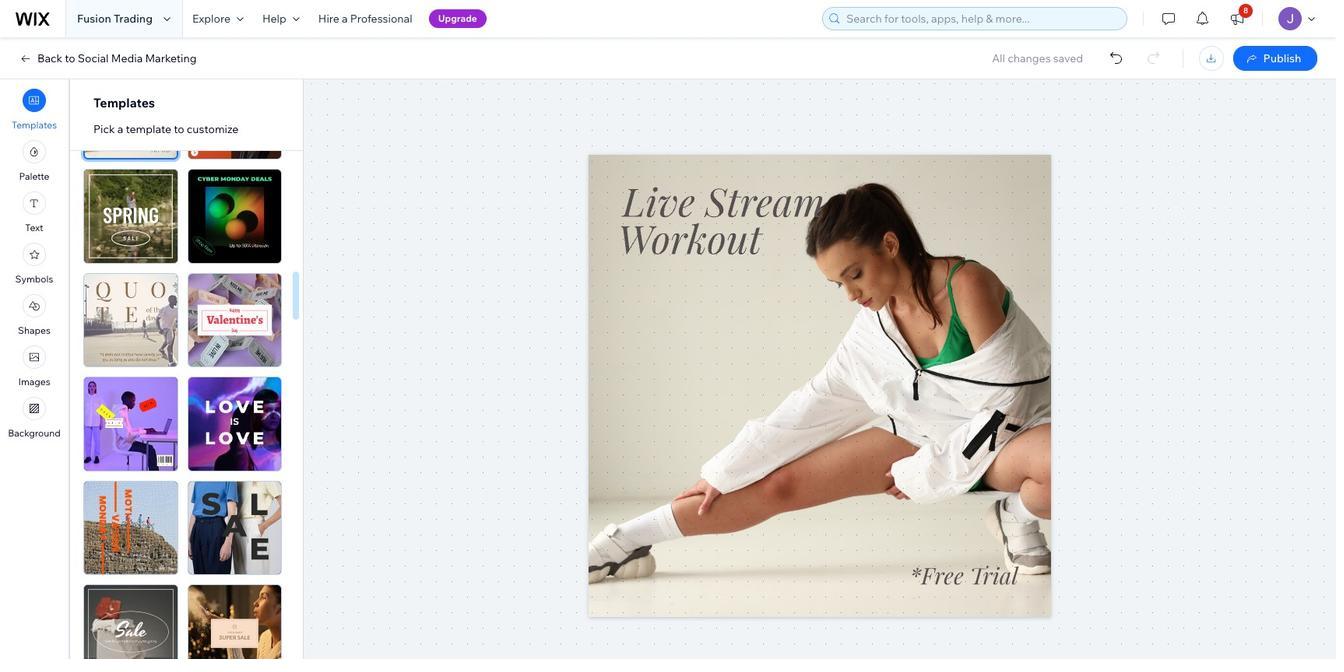 Task type: vqa. For each thing, say whether or not it's contained in the screenshot.
Explore
yes



Task type: locate. For each thing, give the bounding box(es) containing it.
back
[[37, 51, 62, 65]]

back to social media marketing button
[[19, 51, 197, 65]]

to right back
[[65, 51, 75, 65]]

1 horizontal spatial a
[[342, 12, 348, 26]]

templates up pick
[[93, 95, 155, 111]]

0 vertical spatial to
[[65, 51, 75, 65]]

changes
[[1008, 51, 1051, 65]]

hire a professional link
[[309, 0, 422, 37]]

palette button
[[19, 140, 49, 182]]

images button
[[18, 346, 50, 388]]

a right hire
[[342, 12, 348, 26]]

menu
[[0, 84, 69, 444]]

background
[[8, 428, 61, 439]]

templates up palette button
[[12, 119, 57, 131]]

0 horizontal spatial templates
[[12, 119, 57, 131]]

help button
[[253, 0, 309, 37]]

pick a template to customize
[[93, 122, 239, 136]]

1 horizontal spatial to
[[174, 122, 184, 136]]

menu containing templates
[[0, 84, 69, 444]]

upgrade button
[[429, 9, 487, 28]]

0 vertical spatial templates
[[93, 95, 155, 111]]

background button
[[8, 397, 61, 439]]

professional
[[350, 12, 412, 26]]

to right template
[[174, 122, 184, 136]]

templates
[[93, 95, 155, 111], [12, 119, 57, 131]]

a
[[342, 12, 348, 26], [117, 122, 123, 136]]

images
[[18, 376, 50, 388]]

a right pick
[[117, 122, 123, 136]]

0 horizontal spatial a
[[117, 122, 123, 136]]

Search for tools, apps, help & more... field
[[842, 8, 1122, 30]]

1 horizontal spatial templates
[[93, 95, 155, 111]]

0 horizontal spatial to
[[65, 51, 75, 65]]

to
[[65, 51, 75, 65], [174, 122, 184, 136]]

0 vertical spatial a
[[342, 12, 348, 26]]

1 vertical spatial a
[[117, 122, 123, 136]]

1 vertical spatial templates
[[12, 119, 57, 131]]

8
[[1244, 5, 1249, 16]]

hire
[[318, 12, 339, 26]]

fusion
[[77, 12, 111, 26]]

text button
[[23, 192, 46, 234]]



Task type: describe. For each thing, give the bounding box(es) containing it.
template
[[126, 122, 171, 136]]

a for professional
[[342, 12, 348, 26]]

text
[[25, 222, 43, 234]]

publish button
[[1234, 46, 1318, 71]]

symbols button
[[15, 243, 53, 285]]

symbols
[[15, 273, 53, 285]]

upgrade
[[438, 12, 477, 24]]

all changes saved
[[992, 51, 1083, 65]]

1 vertical spatial to
[[174, 122, 184, 136]]

marketing
[[145, 51, 197, 65]]

trading
[[114, 12, 153, 26]]

fusion trading
[[77, 12, 153, 26]]

back to social media marketing
[[37, 51, 197, 65]]

saved
[[1053, 51, 1083, 65]]

palette
[[19, 171, 49, 182]]

media
[[111, 51, 143, 65]]

publish
[[1264, 51, 1302, 65]]

pick
[[93, 122, 115, 136]]

all
[[992, 51, 1005, 65]]

8 button
[[1220, 0, 1255, 37]]

help
[[262, 12, 286, 26]]

explore
[[192, 12, 230, 26]]

a for template
[[117, 122, 123, 136]]

social
[[78, 51, 109, 65]]

shapes
[[18, 325, 51, 336]]

shapes button
[[18, 294, 51, 336]]

hire a professional
[[318, 12, 412, 26]]

customize
[[187, 122, 239, 136]]

templates button
[[12, 89, 57, 131]]



